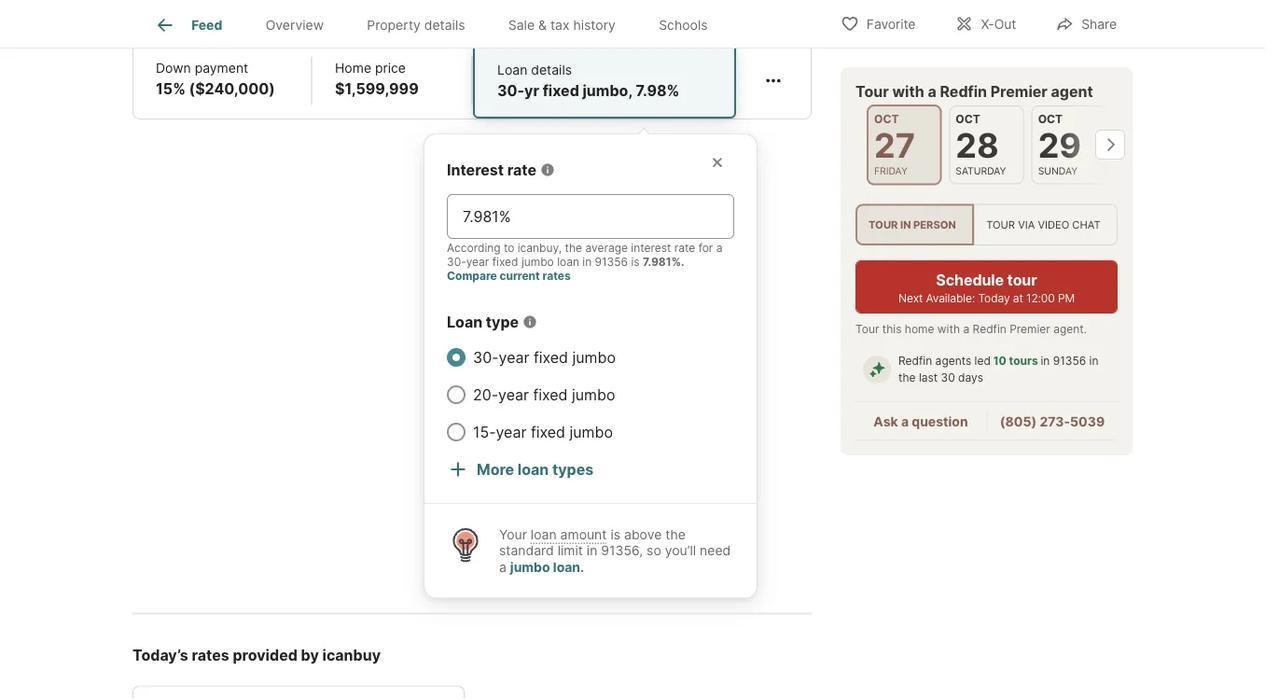Task type: vqa. For each thing, say whether or not it's contained in the screenshot.
middle
no



Task type: locate. For each thing, give the bounding box(es) containing it.
0 horizontal spatial the
[[565, 241, 582, 255]]

fixed for 20-
[[533, 386, 568, 404]]

loan
[[557, 255, 579, 269], [518, 461, 549, 479], [531, 527, 557, 543]]

rate right interest
[[507, 161, 537, 179]]

last
[[919, 371, 938, 385]]

none text field inside tooltip
[[463, 206, 719, 228]]

loan for amount
[[531, 527, 557, 543]]

year up more
[[496, 423, 527, 441]]

jumbo for 20-year fixed jumbo
[[572, 386, 615, 404]]

details inside loan details 30-yr fixed jumbo, 7.98%
[[531, 62, 572, 78]]

fixed right yr on the left top of page
[[543, 82, 579, 100]]

more
[[477, 461, 514, 479]]

fixed down 20-year fixed jumbo
[[531, 423, 566, 441]]

1 horizontal spatial rate
[[674, 241, 695, 255]]

rates
[[543, 269, 571, 283], [192, 647, 229, 665]]

in right tours
[[1041, 354, 1050, 368]]

in down average
[[583, 255, 592, 269]]

year inside according to icanbuy, the average interest rate for a 30-year fixed jumbo loan in 91356 is 7.981 %. compare current rates
[[466, 255, 489, 269]]

oct inside oct 27 friday
[[874, 112, 899, 126]]

year down type
[[499, 349, 530, 367]]

loan for loan type
[[447, 313, 483, 331]]

the left last
[[899, 371, 916, 385]]

tab list
[[133, 0, 744, 48]]

details right property
[[424, 17, 465, 33]]

is
[[631, 255, 640, 269], [611, 527, 621, 543]]

average
[[586, 241, 628, 255]]

fixed down 30-year fixed jumbo on the left of page
[[533, 386, 568, 404]]

30- down sale on the left top of page
[[497, 82, 525, 100]]

3 oct from the left
[[1038, 112, 1063, 126]]

1 vertical spatial redfin
[[973, 323, 1007, 336]]

loan amount link
[[531, 527, 607, 543]]

0 vertical spatial rate
[[507, 161, 537, 179]]

$1,599,999
[[335, 80, 419, 98]]

year for 30-
[[499, 349, 530, 367]]

redfin up last
[[899, 354, 932, 368]]

oct up friday
[[874, 112, 899, 126]]

30- up compare
[[447, 255, 466, 269]]

jumbo for 15-year fixed jumbo
[[570, 423, 613, 441]]

loan for types
[[518, 461, 549, 479]]

30- inside according to icanbuy, the average interest rate for a 30-year fixed jumbo loan in 91356 is 7.981 %. compare current rates
[[447, 255, 466, 269]]

jumbo down icanbuy,
[[522, 255, 554, 269]]

is inside according to icanbuy, the average interest rate for a 30-year fixed jumbo loan in 91356 is 7.981 %. compare current rates
[[631, 255, 640, 269]]

None text field
[[463, 206, 719, 228]]

tour left person
[[869, 218, 898, 231]]

agents
[[936, 354, 972, 368]]

according to icanbuy, the average interest rate for a 30-year fixed jumbo loan in 91356 is 7.981 %. compare current rates
[[447, 241, 723, 283]]

0 horizontal spatial rates
[[192, 647, 229, 665]]

details up yr on the left top of page
[[531, 62, 572, 78]]

loan inside according to icanbuy, the average interest rate for a 30-year fixed jumbo loan in 91356 is 7.981 %. compare current rates
[[557, 255, 579, 269]]

loan down icanbuy,
[[557, 255, 579, 269]]

ask a question
[[874, 414, 968, 429]]

273-
[[1040, 414, 1070, 429]]

premier up tours
[[1010, 323, 1051, 336]]

tour left via
[[987, 218, 1015, 231]]

1 vertical spatial premier
[[1010, 323, 1051, 336]]

&
[[538, 17, 547, 33]]

redfin down today
[[973, 323, 1007, 336]]

loan right more
[[518, 461, 549, 479]]

today
[[978, 291, 1010, 305]]

feed link
[[154, 14, 222, 36]]

down
[[156, 60, 191, 76]]

premier
[[991, 82, 1048, 100], [1010, 323, 1051, 336]]

rates down icanbuy,
[[543, 269, 571, 283]]

oct inside oct 29 sunday
[[1038, 112, 1063, 126]]

, so you'll need a
[[499, 543, 731, 575]]

property
[[367, 17, 421, 33]]

0 horizontal spatial is
[[611, 527, 621, 543]]

0 vertical spatial 91356
[[595, 255, 628, 269]]

91356 down average
[[595, 255, 628, 269]]

list box
[[856, 204, 1118, 246]]

available:
[[926, 291, 975, 305]]

redfin
[[940, 82, 987, 100], [973, 323, 1007, 336], [899, 354, 932, 368]]

0 horizontal spatial rate
[[507, 161, 537, 179]]

1 vertical spatial is
[[611, 527, 621, 543]]

the left average
[[565, 241, 582, 255]]

oct 27 friday
[[874, 112, 916, 176]]

loan.
[[553, 559, 584, 575]]

1 horizontal spatial oct
[[956, 112, 981, 126]]

1 vertical spatial 30-
[[447, 255, 466, 269]]

out
[[994, 16, 1016, 32]]

yr
[[525, 82, 539, 100]]

in left person
[[901, 218, 911, 231]]

1 horizontal spatial is
[[631, 255, 640, 269]]

20-year fixed jumbo radio
[[447, 386, 466, 405]]

27
[[874, 125, 916, 166]]

via
[[1018, 218, 1035, 231]]

2 vertical spatial 91356
[[601, 543, 639, 559]]

schedule tour next available: today at 12:00 pm
[[899, 271, 1075, 305]]

in inside according to icanbuy, the average interest rate for a 30-year fixed jumbo loan in 91356 is 7.981 %. compare current rates
[[583, 255, 592, 269]]

pm
[[1058, 291, 1075, 305]]

15%
[[156, 80, 186, 98]]

jumbo up 20-year fixed jumbo
[[573, 349, 616, 367]]

you'll
[[665, 543, 696, 559]]

redfin up "28"
[[940, 82, 987, 100]]

0 horizontal spatial details
[[424, 17, 465, 33]]

oct down agent
[[1038, 112, 1063, 126]]

91356 down above
[[601, 543, 639, 559]]

friday
[[874, 165, 908, 176]]

1 vertical spatial loan
[[518, 461, 549, 479]]

1 vertical spatial with
[[938, 323, 960, 336]]

0 vertical spatial the
[[565, 241, 582, 255]]

1 horizontal spatial the
[[666, 527, 686, 543]]

0 vertical spatial details
[[424, 17, 465, 33]]

oct
[[874, 112, 899, 126], [956, 112, 981, 126], [1038, 112, 1063, 126]]

in up 5039 at the right bottom
[[1090, 354, 1099, 368]]

tour left this
[[856, 323, 879, 336]]

premier left agent
[[991, 82, 1048, 100]]

is up , so you'll need a
[[611, 527, 621, 543]]

agent
[[1051, 82, 1093, 100]]

2 horizontal spatial the
[[899, 371, 916, 385]]

oct 29 sunday
[[1038, 112, 1082, 176]]

year up 15-year fixed jumbo
[[498, 386, 529, 404]]

loan for loan details 30-yr fixed jumbo, 7.98%
[[497, 62, 528, 78]]

oct down tour with a redfin premier agent
[[956, 112, 981, 126]]

tour with a redfin premier agent
[[856, 82, 1093, 100]]

1 vertical spatial loan
[[447, 313, 483, 331]]

schedule
[[936, 271, 1004, 289]]

1 horizontal spatial details
[[531, 62, 572, 78]]

standard
[[499, 543, 554, 559]]

15-year fixed jumbo
[[473, 423, 613, 441]]

fixed up 20-year fixed jumbo
[[534, 349, 568, 367]]

details inside tab
[[424, 17, 465, 33]]

loan up "standard"
[[531, 527, 557, 543]]

91356 down agent.
[[1053, 354, 1086, 368]]

loan up 30-year fixed jumbo 'radio'
[[447, 313, 483, 331]]

jumbo down 30-year fixed jumbo on the left of page
[[572, 386, 615, 404]]

sale
[[508, 17, 535, 33]]

30- right 30-year fixed jumbo 'radio'
[[473, 349, 499, 367]]

icanbuy,
[[518, 241, 562, 255]]

year
[[466, 255, 489, 269], [499, 349, 530, 367], [498, 386, 529, 404], [496, 423, 527, 441]]

days
[[958, 371, 984, 385]]

with up oct 27 friday
[[893, 82, 925, 100]]

1 oct from the left
[[874, 112, 899, 126]]

share
[[1082, 16, 1117, 32]]

year down according
[[466, 255, 489, 269]]

0 horizontal spatial oct
[[874, 112, 899, 126]]

is down the interest
[[631, 255, 640, 269]]

tour for tour via video chat
[[987, 218, 1015, 231]]

your
[[499, 527, 527, 543]]

redfin agents led 10 tours in 91356
[[899, 354, 1086, 368]]

1 vertical spatial rate
[[674, 241, 695, 255]]

tooltip
[[425, 120, 1104, 598]]

oct for 27
[[874, 112, 899, 126]]

types
[[552, 461, 594, 479]]

fixed for 15-
[[531, 423, 566, 441]]

loan inside loan details 30-yr fixed jumbo, 7.98%
[[497, 62, 528, 78]]

12:00
[[1026, 291, 1055, 305]]

today's rates provided by icanbuy
[[133, 647, 381, 665]]

0 vertical spatial 30-
[[497, 82, 525, 100]]

this
[[883, 323, 902, 336]]

rates inside according to icanbuy, the average interest rate for a 30-year fixed jumbo loan in 91356 is 7.981 %. compare current rates
[[543, 269, 571, 283]]

1 vertical spatial details
[[531, 62, 572, 78]]

details
[[424, 17, 465, 33], [531, 62, 572, 78]]

20-
[[473, 386, 498, 404]]

tour up oct 27 friday
[[856, 82, 889, 100]]

fixed
[[543, 82, 579, 100], [492, 255, 518, 269], [534, 349, 568, 367], [533, 386, 568, 404], [531, 423, 566, 441]]

the
[[565, 241, 582, 255], [899, 371, 916, 385], [666, 527, 686, 543]]

in down amount
[[587, 543, 598, 559]]

jumbo
[[522, 255, 554, 269], [573, 349, 616, 367], [572, 386, 615, 404], [570, 423, 613, 441], [510, 559, 550, 575]]

0 vertical spatial rates
[[543, 269, 571, 283]]

0 vertical spatial loan
[[497, 62, 528, 78]]

favorite button
[[825, 4, 932, 42]]

rate inside according to icanbuy, the average interest rate for a 30-year fixed jumbo loan in 91356 is 7.981 %. compare current rates
[[674, 241, 695, 255]]

loan up yr on the left top of page
[[497, 62, 528, 78]]

rate up "%."
[[674, 241, 695, 255]]

type
[[486, 313, 519, 331]]

fixed inside loan details 30-yr fixed jumbo, 7.98%
[[543, 82, 579, 100]]

jumbo down "standard"
[[510, 559, 550, 575]]

30-
[[497, 82, 525, 100], [447, 255, 466, 269], [473, 349, 499, 367]]

2 oct from the left
[[956, 112, 981, 126]]

above
[[624, 527, 662, 543]]

rate
[[507, 161, 537, 179], [674, 241, 695, 255]]

rates right today's
[[192, 647, 229, 665]]

1 vertical spatial the
[[899, 371, 916, 385]]

0 vertical spatial is
[[631, 255, 640, 269]]

oct inside oct 28 saturday
[[956, 112, 981, 126]]

0 horizontal spatial loan
[[447, 313, 483, 331]]

fixed up compare current rates link
[[492, 255, 518, 269]]

1 horizontal spatial loan
[[497, 62, 528, 78]]

loan type
[[447, 313, 519, 331]]

2 horizontal spatial oct
[[1038, 112, 1063, 126]]

jumbo up types
[[570, 423, 613, 441]]

video
[[1038, 218, 1070, 231]]

2 vertical spatial loan
[[531, 527, 557, 543]]

oct for 28
[[956, 112, 981, 126]]

30- inside loan details 30-yr fixed jumbo, 7.98%
[[497, 82, 525, 100]]

tour
[[856, 82, 889, 100], [869, 218, 898, 231], [987, 218, 1015, 231], [856, 323, 879, 336]]

2 vertical spatial the
[[666, 527, 686, 543]]

fixed for 30-
[[534, 349, 568, 367]]

None button
[[867, 105, 942, 185], [949, 105, 1024, 184], [1032, 105, 1107, 184], [867, 105, 942, 185], [949, 105, 1024, 184], [1032, 105, 1107, 184]]

1 horizontal spatial rates
[[543, 269, 571, 283]]

0 vertical spatial with
[[893, 82, 925, 100]]

with right home on the right of page
[[938, 323, 960, 336]]

oct for 29
[[1038, 112, 1063, 126]]

details for property details
[[424, 17, 465, 33]]

sale & tax history tab
[[487, 3, 637, 48]]

0 vertical spatial loan
[[557, 255, 579, 269]]

by
[[301, 647, 319, 665]]

the up the you'll
[[666, 527, 686, 543]]



Task type: describe. For each thing, give the bounding box(es) containing it.
amount
[[560, 527, 607, 543]]

29
[[1038, 125, 1082, 166]]

x-out button
[[939, 4, 1032, 42]]

saturday
[[956, 165, 1006, 176]]

0 horizontal spatial with
[[893, 82, 925, 100]]

tour in person
[[869, 218, 956, 231]]

for
[[699, 241, 713, 255]]

sale & tax history
[[508, 17, 616, 33]]

15-year fixed jumbo radio
[[447, 423, 466, 442]]

in inside is above the standard limit in
[[587, 543, 598, 559]]

oct 28 saturday
[[956, 112, 1006, 176]]

15-
[[473, 423, 496, 441]]

tax
[[551, 17, 570, 33]]

down payment 15% ($240,000)
[[156, 60, 275, 98]]

loan details 30-yr fixed jumbo, 7.98%
[[497, 62, 680, 100]]

next image
[[1096, 130, 1125, 160]]

%.
[[672, 255, 685, 269]]

payment
[[195, 60, 248, 76]]

x-
[[981, 16, 994, 32]]

home
[[335, 60, 371, 76]]

,
[[639, 543, 643, 559]]

91356 inside according to icanbuy, the average interest rate for a 30-year fixed jumbo loan in 91356 is 7.981 %. compare current rates
[[595, 255, 628, 269]]

tour for tour in person
[[869, 218, 898, 231]]

30
[[941, 371, 955, 385]]

favorite
[[867, 16, 916, 32]]

ask
[[874, 414, 898, 429]]

in inside 'in the last 30 days'
[[1090, 354, 1099, 368]]

list box containing tour in person
[[856, 204, 1118, 246]]

lightbulb icon image
[[447, 527, 484, 564]]

person
[[914, 218, 956, 231]]

need
[[700, 543, 731, 559]]

agent.
[[1054, 323, 1087, 336]]

led
[[975, 354, 991, 368]]

jumbo for 30-year fixed jumbo
[[573, 349, 616, 367]]

interest
[[447, 161, 504, 179]]

overview
[[266, 17, 324, 33]]

tours
[[1009, 354, 1038, 368]]

property details tab
[[345, 3, 487, 48]]

jumbo loan. link
[[510, 559, 584, 575]]

property details
[[367, 17, 465, 33]]

in the last 30 days
[[899, 354, 1099, 385]]

the inside is above the standard limit in
[[666, 527, 686, 543]]

0 vertical spatial premier
[[991, 82, 1048, 100]]

is above the standard limit in
[[499, 527, 686, 559]]

provided
[[233, 647, 298, 665]]

1 vertical spatial 91356
[[1053, 354, 1086, 368]]

in inside list box
[[901, 218, 911, 231]]

question
[[912, 414, 968, 429]]

1 horizontal spatial with
[[938, 323, 960, 336]]

tooltip containing interest rate
[[425, 120, 1104, 598]]

price
[[375, 60, 406, 76]]

home
[[905, 323, 935, 336]]

a inside according to icanbuy, the average interest rate for a 30-year fixed jumbo loan in 91356 is 7.981 %. compare current rates
[[716, 241, 723, 255]]

30-year fixed jumbo radio
[[447, 349, 466, 367]]

(805)
[[1000, 414, 1037, 429]]

28
[[956, 125, 999, 166]]

jumbo inside according to icanbuy, the average interest rate for a 30-year fixed jumbo loan in 91356 is 7.981 %. compare current rates
[[522, 255, 554, 269]]

tour via video chat
[[987, 218, 1101, 231]]

20-year fixed jumbo
[[473, 386, 615, 404]]

share button
[[1040, 4, 1133, 42]]

2 vertical spatial 30-
[[473, 349, 499, 367]]

tab list containing feed
[[133, 0, 744, 48]]

2 vertical spatial redfin
[[899, 354, 932, 368]]

lightbulb icon element
[[447, 527, 499, 576]]

compare current rates link
[[447, 269, 571, 283]]

30-year fixed jumbo
[[473, 349, 616, 367]]

year for 15-
[[496, 423, 527, 441]]

(805) 273-5039
[[1000, 414, 1105, 429]]

7.98%
[[636, 82, 680, 100]]

($240,000)
[[189, 80, 275, 98]]

jumbo,
[[583, 82, 632, 100]]

tour for tour this home with a redfin premier agent.
[[856, 323, 879, 336]]

your loan amount
[[499, 527, 607, 543]]

schools tab
[[637, 3, 729, 48]]

jumbo loan.
[[510, 559, 584, 575]]

next
[[899, 291, 923, 305]]

tour this home with a redfin premier agent.
[[856, 323, 1087, 336]]

10
[[994, 354, 1007, 368]]

overview tab
[[244, 3, 345, 48]]

history
[[573, 17, 616, 33]]

today's
[[133, 647, 188, 665]]

to
[[504, 241, 515, 255]]

interest
[[631, 241, 671, 255]]

at
[[1013, 291, 1023, 305]]

0 vertical spatial redfin
[[940, 82, 987, 100]]

tour for tour with a redfin premier agent
[[856, 82, 889, 100]]

so
[[647, 543, 661, 559]]

the inside 'in the last 30 days'
[[899, 371, 916, 385]]

fixed inside according to icanbuy, the average interest rate for a 30-year fixed jumbo loan in 91356 is 7.981 %. compare current rates
[[492, 255, 518, 269]]

1 vertical spatial rates
[[192, 647, 229, 665]]

is inside is above the standard limit in
[[611, 527, 621, 543]]

5039
[[1070, 414, 1105, 429]]

ask a question link
[[874, 414, 968, 429]]

tour
[[1007, 271, 1037, 289]]

chat
[[1073, 218, 1101, 231]]

interest rate
[[447, 161, 537, 179]]

schools
[[659, 17, 708, 33]]

current
[[500, 269, 540, 283]]

details for loan details 30-yr fixed jumbo, 7.98%
[[531, 62, 572, 78]]

x-out
[[981, 16, 1016, 32]]

the inside according to icanbuy, the average interest rate for a 30-year fixed jumbo loan in 91356 is 7.981 %. compare current rates
[[565, 241, 582, 255]]

home price $1,599,999
[[335, 60, 419, 98]]

a inside , so you'll need a
[[499, 559, 507, 575]]

according
[[447, 241, 501, 255]]

icanbuy
[[322, 647, 381, 665]]

year for 20-
[[498, 386, 529, 404]]



